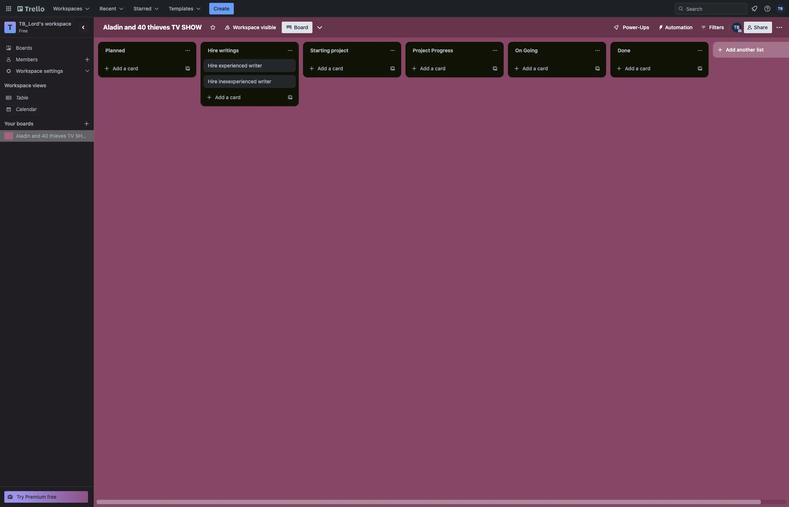 Task type: vqa. For each thing, say whether or not it's contained in the screenshot.
WRITE A COMMENT TEXT FIELD
no



Task type: describe. For each thing, give the bounding box(es) containing it.
your
[[4, 121, 15, 127]]

a down planned
[[123, 65, 126, 71]]

workspace navigation collapse icon image
[[79, 22, 89, 32]]

sm image
[[655, 22, 665, 32]]

your boards
[[4, 121, 33, 127]]

hire for hire writings
[[208, 47, 218, 53]]

create from template… image for writings
[[287, 95, 293, 100]]

progress
[[432, 47, 453, 53]]

hire for hire experienced writer
[[208, 62, 217, 69]]

list
[[757, 47, 764, 53]]

1 vertical spatial and
[[32, 133, 40, 139]]

add a card down planned
[[113, 65, 138, 71]]

filters
[[709, 24, 724, 30]]

a for project
[[431, 65, 434, 71]]

t link
[[4, 22, 16, 33]]

Hire writings text field
[[204, 45, 283, 56]]

add a card down done at the right top of the page
[[625, 65, 651, 71]]

0 horizontal spatial aladin and 40 thieves tv show
[[16, 133, 91, 139]]

try premium free
[[17, 494, 56, 500]]

workspace views
[[4, 82, 46, 88]]

card down planned text box
[[128, 65, 138, 71]]

add for project progress
[[420, 65, 430, 71]]

aladin and 40 thieves tv show link
[[16, 132, 91, 140]]

tv inside aladin and 40 thieves tv show text box
[[171, 23, 180, 31]]

project progress
[[413, 47, 453, 53]]

card for project
[[333, 65, 343, 71]]

on
[[515, 47, 522, 53]]

add a card for project
[[420, 65, 446, 71]]

starred
[[134, 5, 151, 12]]

Planned text field
[[101, 45, 180, 56]]

create button
[[209, 3, 234, 14]]

star or unstar board image
[[210, 25, 216, 30]]

workspaces
[[53, 5, 82, 12]]

add a card button for going
[[511, 63, 592, 74]]

add a card for hire
[[215, 94, 241, 100]]

table
[[16, 95, 28, 101]]

primary element
[[0, 0, 789, 17]]

aladin inside text box
[[103, 23, 123, 31]]

add a card button for writings
[[204, 92, 284, 103]]

views
[[33, 82, 46, 88]]

on going
[[515, 47, 538, 53]]

add board image
[[84, 121, 90, 127]]

power-
[[623, 24, 640, 30]]

workspace settings button
[[0, 65, 94, 77]]

try
[[17, 494, 24, 500]]

card for writings
[[230, 94, 241, 100]]

automation button
[[655, 22, 697, 33]]

starting
[[310, 47, 330, 53]]

going
[[524, 47, 538, 53]]

tb_lord's
[[19, 21, 44, 27]]

Starting project text field
[[306, 45, 385, 56]]

hire experienced writer
[[208, 62, 262, 69]]

ups
[[640, 24, 649, 30]]

and inside text box
[[124, 23, 136, 31]]

hire experienced writer link
[[208, 62, 292, 69]]

workspace visible
[[233, 24, 276, 30]]

share
[[754, 24, 768, 30]]

add a card for on
[[523, 65, 548, 71]]

add for planned
[[113, 65, 122, 71]]

boards
[[16, 45, 32, 51]]

writer for hire experienced writer
[[249, 62, 262, 69]]

calendar
[[16, 106, 37, 112]]

add for on going
[[523, 65, 532, 71]]

free
[[47, 494, 56, 500]]

show inside aladin and 40 thieves tv show link
[[75, 133, 91, 139]]

0 horizontal spatial 40
[[42, 133, 48, 139]]

card for going
[[538, 65, 548, 71]]

card down done text box
[[640, 65, 651, 71]]

templates
[[169, 5, 193, 12]]

filters button
[[699, 22, 726, 33]]

power-ups
[[623, 24, 649, 30]]

1 vertical spatial thieves
[[49, 133, 66, 139]]

power-ups button
[[609, 22, 654, 33]]

boards
[[17, 121, 33, 127]]

automation
[[665, 24, 693, 30]]

add a card button down planned text box
[[101, 63, 182, 74]]

add another list button
[[713, 42, 789, 58]]

tv inside aladin and 40 thieves tv show link
[[67, 133, 74, 139]]

workspace for workspace visible
[[233, 24, 260, 30]]

a for hire
[[226, 94, 229, 100]]

table link
[[16, 94, 90, 101]]

create from template… image for project
[[390, 66, 396, 71]]

board link
[[282, 22, 313, 33]]

customize views image
[[316, 24, 323, 31]]

recent button
[[95, 3, 128, 14]]

experienced
[[219, 62, 247, 69]]

show inside aladin and 40 thieves tv show text box
[[182, 23, 202, 31]]

add down done at the right top of the page
[[625, 65, 635, 71]]

t
[[8, 23, 12, 31]]



Task type: locate. For each thing, give the bounding box(es) containing it.
aladin down recent popup button
[[103, 23, 123, 31]]

starting project
[[310, 47, 349, 53]]

create from template… image
[[185, 66, 191, 71], [390, 66, 396, 71], [595, 66, 601, 71], [697, 66, 703, 71], [287, 95, 293, 100]]

hire left writings
[[208, 47, 218, 53]]

a down the going
[[533, 65, 536, 71]]

40 down your boards with 1 items element
[[42, 133, 48, 139]]

project
[[331, 47, 349, 53]]

templates button
[[164, 3, 205, 14]]

aladin
[[103, 23, 123, 31], [16, 133, 30, 139]]

workspace
[[45, 21, 71, 27]]

a down done text box
[[636, 65, 639, 71]]

0 notifications image
[[750, 4, 759, 13]]

hire writings
[[208, 47, 239, 53]]

0 horizontal spatial tv
[[67, 133, 74, 139]]

writer for hire inexexperienced writer
[[258, 78, 271, 84]]

workspace inside dropdown button
[[16, 68, 42, 74]]

1 horizontal spatial 40
[[137, 23, 146, 31]]

add a card button
[[101, 63, 182, 74], [306, 63, 387, 74], [409, 63, 489, 74], [511, 63, 592, 74], [614, 63, 694, 74], [204, 92, 284, 103]]

add for hire writings
[[215, 94, 225, 100]]

add down project
[[420, 65, 430, 71]]

and
[[124, 23, 136, 31], [32, 133, 40, 139]]

done
[[618, 47, 631, 53]]

0 horizontal spatial and
[[32, 133, 40, 139]]

thieves inside text box
[[148, 23, 170, 31]]

3 hire from the top
[[208, 78, 217, 84]]

tb_lord's workspace link
[[19, 21, 71, 27]]

1 horizontal spatial tv
[[171, 23, 180, 31]]

show menu image
[[776, 24, 783, 31]]

tb_lord's workspace free
[[19, 21, 71, 34]]

show
[[182, 23, 202, 31], [75, 133, 91, 139]]

board
[[294, 24, 308, 30]]

1 vertical spatial show
[[75, 133, 91, 139]]

2 hire from the top
[[208, 62, 217, 69]]

1 horizontal spatial thieves
[[148, 23, 170, 31]]

add a card down the going
[[523, 65, 548, 71]]

members link
[[0, 54, 94, 65]]

free
[[19, 28, 28, 34]]

add left another
[[726, 47, 736, 53]]

0 vertical spatial workspace
[[233, 24, 260, 30]]

On Going text field
[[511, 45, 590, 56]]

1 vertical spatial writer
[[258, 78, 271, 84]]

hire inexexperienced writer
[[208, 78, 271, 84]]

0 vertical spatial aladin and 40 thieves tv show
[[103, 23, 202, 31]]

40 down starred
[[137, 23, 146, 31]]

add down planned
[[113, 65, 122, 71]]

Done text field
[[614, 45, 693, 56]]

0 vertical spatial writer
[[249, 62, 262, 69]]

planned
[[105, 47, 125, 53]]

create
[[214, 5, 230, 12]]

add for starting project
[[318, 65, 327, 71]]

hire for hire inexexperienced writer
[[208, 78, 217, 84]]

tv
[[171, 23, 180, 31], [67, 133, 74, 139]]

open information menu image
[[764, 5, 771, 12]]

1 horizontal spatial aladin
[[103, 23, 123, 31]]

this member is an admin of this board. image
[[738, 29, 742, 32]]

1 vertical spatial workspace
[[16, 68, 42, 74]]

2 vertical spatial workspace
[[4, 82, 31, 88]]

add a card button down on going text field
[[511, 63, 592, 74]]

a
[[123, 65, 126, 71], [328, 65, 331, 71], [431, 65, 434, 71], [533, 65, 536, 71], [636, 65, 639, 71], [226, 94, 229, 100]]

workspace left visible
[[233, 24, 260, 30]]

try premium free button
[[4, 492, 88, 503]]

another
[[737, 47, 755, 53]]

tv down templates
[[171, 23, 180, 31]]

add down inexexperienced
[[215, 94, 225, 100]]

hire left inexexperienced
[[208, 78, 217, 84]]

share button
[[744, 22, 772, 33]]

0 vertical spatial aladin
[[103, 23, 123, 31]]

workspace down members
[[16, 68, 42, 74]]

1 vertical spatial hire
[[208, 62, 217, 69]]

workspace
[[233, 24, 260, 30], [16, 68, 42, 74], [4, 82, 31, 88]]

0 horizontal spatial thieves
[[49, 133, 66, 139]]

tb_lord (tylerblack44) image
[[732, 22, 742, 32]]

members
[[16, 56, 38, 62]]

Board name text field
[[100, 22, 206, 33]]

2 vertical spatial hire
[[208, 78, 217, 84]]

add down on going
[[523, 65, 532, 71]]

thieves down starred "popup button"
[[148, 23, 170, 31]]

1 vertical spatial aladin and 40 thieves tv show
[[16, 133, 91, 139]]

add a card button down done text box
[[614, 63, 694, 74]]

workspace inside button
[[233, 24, 260, 30]]

tyler black (tylerblack44) image
[[776, 4, 785, 13]]

card
[[128, 65, 138, 71], [333, 65, 343, 71], [435, 65, 446, 71], [538, 65, 548, 71], [640, 65, 651, 71], [230, 94, 241, 100]]

Project Progress text field
[[409, 45, 488, 56]]

add
[[726, 47, 736, 53], [113, 65, 122, 71], [318, 65, 327, 71], [420, 65, 430, 71], [523, 65, 532, 71], [625, 65, 635, 71], [215, 94, 225, 100]]

aladin and 40 thieves tv show down starred "popup button"
[[103, 23, 202, 31]]

a down starting project
[[328, 65, 331, 71]]

0 horizontal spatial aladin
[[16, 133, 30, 139]]

a down inexexperienced
[[226, 94, 229, 100]]

card down progress
[[435, 65, 446, 71]]

workspace for workspace views
[[4, 82, 31, 88]]

inexexperienced
[[219, 78, 257, 84]]

and down starred
[[124, 23, 136, 31]]

card down inexexperienced
[[230, 94, 241, 100]]

show down "add board" icon
[[75, 133, 91, 139]]

0 vertical spatial tv
[[171, 23, 180, 31]]

boards link
[[0, 42, 94, 54]]

hire inside text box
[[208, 47, 218, 53]]

add a card for starting
[[318, 65, 343, 71]]

add inside button
[[726, 47, 736, 53]]

writer
[[249, 62, 262, 69], [258, 78, 271, 84]]

calendar link
[[16, 106, 90, 113]]

1 vertical spatial 40
[[42, 133, 48, 139]]

card for progress
[[435, 65, 446, 71]]

workspace settings
[[16, 68, 63, 74]]

writer up hire inexexperienced writer link
[[249, 62, 262, 69]]

0 vertical spatial 40
[[137, 23, 146, 31]]

search image
[[678, 6, 684, 12]]

1 vertical spatial aladin
[[16, 133, 30, 139]]

show down templates dropdown button
[[182, 23, 202, 31]]

workspace up the table
[[4, 82, 31, 88]]

1 hire from the top
[[208, 47, 218, 53]]

1 horizontal spatial and
[[124, 23, 136, 31]]

back to home image
[[17, 3, 44, 14]]

workspace for workspace settings
[[16, 68, 42, 74]]

add down 'starting'
[[318, 65, 327, 71]]

aladin and 40 thieves tv show inside text box
[[103, 23, 202, 31]]

writings
[[219, 47, 239, 53]]

starred button
[[129, 3, 163, 14]]

0 vertical spatial and
[[124, 23, 136, 31]]

1 horizontal spatial aladin and 40 thieves tv show
[[103, 23, 202, 31]]

add a card down starting project
[[318, 65, 343, 71]]

a for starting
[[328, 65, 331, 71]]

workspaces button
[[49, 3, 94, 14]]

premium
[[25, 494, 46, 500]]

aladin and 40 thieves tv show down your boards with 1 items element
[[16, 133, 91, 139]]

your boards with 1 items element
[[4, 119, 73, 128]]

workspace visible button
[[220, 22, 280, 33]]

add a card button for progress
[[409, 63, 489, 74]]

card down on going text field
[[538, 65, 548, 71]]

settings
[[44, 68, 63, 74]]

create from template… image for going
[[595, 66, 601, 71]]

hire down hire writings
[[208, 62, 217, 69]]

thieves down your boards with 1 items element
[[49, 133, 66, 139]]

visible
[[261, 24, 276, 30]]

project
[[413, 47, 430, 53]]

add a card down project progress
[[420, 65, 446, 71]]

aladin and 40 thieves tv show
[[103, 23, 202, 31], [16, 133, 91, 139]]

card down project
[[333, 65, 343, 71]]

Search field
[[684, 3, 747, 14]]

a for on
[[533, 65, 536, 71]]

1 horizontal spatial show
[[182, 23, 202, 31]]

aladin down boards
[[16, 133, 30, 139]]

add a card button down project progress text box
[[409, 63, 489, 74]]

add a card button for project
[[306, 63, 387, 74]]

add a card button down starting project text field
[[306, 63, 387, 74]]

0 horizontal spatial show
[[75, 133, 91, 139]]

add a card down inexexperienced
[[215, 94, 241, 100]]

hire inexexperienced writer link
[[208, 78, 292, 85]]

1 vertical spatial tv
[[67, 133, 74, 139]]

add another list
[[726, 47, 764, 53]]

create from template… image
[[492, 66, 498, 71]]

0 vertical spatial hire
[[208, 47, 218, 53]]

add a card button down hire inexexperienced writer
[[204, 92, 284, 103]]

thieves
[[148, 23, 170, 31], [49, 133, 66, 139]]

writer down hire experienced writer link
[[258, 78, 271, 84]]

and down your boards with 1 items element
[[32, 133, 40, 139]]

tv down calendar link
[[67, 133, 74, 139]]

0 vertical spatial thieves
[[148, 23, 170, 31]]

0 vertical spatial show
[[182, 23, 202, 31]]

a down project progress
[[431, 65, 434, 71]]

40
[[137, 23, 146, 31], [42, 133, 48, 139]]

add a card
[[113, 65, 138, 71], [318, 65, 343, 71], [420, 65, 446, 71], [523, 65, 548, 71], [625, 65, 651, 71], [215, 94, 241, 100]]

recent
[[100, 5, 116, 12]]

40 inside text box
[[137, 23, 146, 31]]

hire
[[208, 47, 218, 53], [208, 62, 217, 69], [208, 78, 217, 84]]



